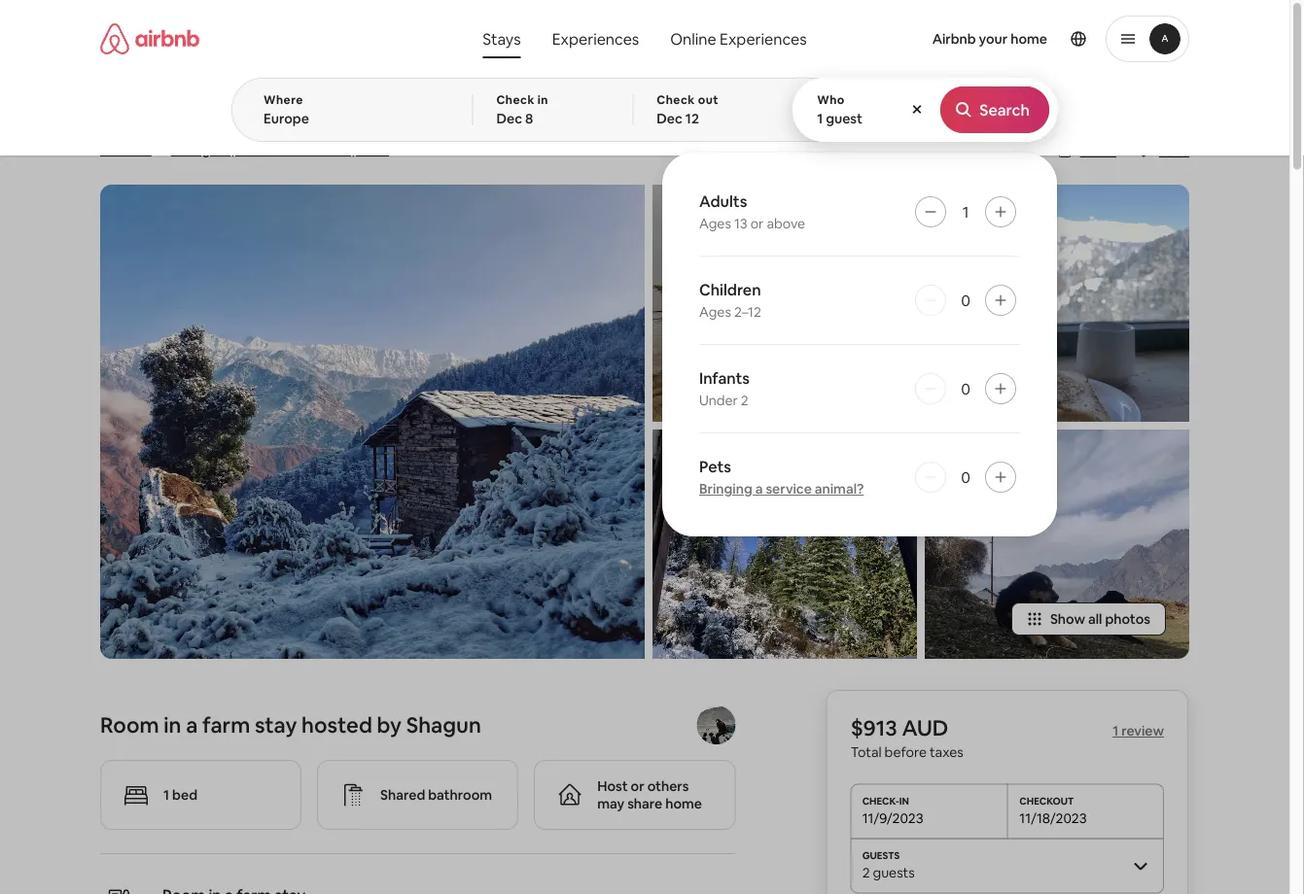 Task type: describe. For each thing, give the bounding box(es) containing it.
share
[[1080, 142, 1116, 160]]

review for 1 review
[[1122, 723, 1164, 740]]

ages for adults
[[699, 215, 731, 232]]

11/9/2023
[[862, 810, 923, 827]]

11/18/2023
[[1020, 810, 1087, 827]]

or inside host or others may share home
[[631, 778, 644, 796]]

in for room
[[164, 711, 181, 739]]

dec for dec 8
[[496, 110, 522, 127]]

2
[[741, 392, 749, 409]]

where
[[264, 92, 303, 107]]

beat
[[316, 99, 370, 132]]

home inside host or others may share home
[[665, 796, 702, 813]]

stays button
[[467, 19, 536, 58]]

review for 1 review · shangarh, himachal pradesh, india
[[109, 141, 152, 159]]

guest
[[826, 110, 863, 127]]

13
[[734, 215, 748, 232]]

pradesh,
[[300, 141, 355, 159]]

experiences inside button
[[552, 29, 639, 49]]

children
[[699, 280, 761, 300]]

show all photos button
[[1011, 603, 1166, 636]]

dec for dec 12
[[657, 110, 683, 127]]

1 horizontal spatial 1 review button
[[1113, 723, 1164, 740]]

0 for pets
[[961, 467, 970, 487]]

1 review · shangarh, himachal pradesh, india
[[100, 141, 389, 161]]

shagun image
[[697, 706, 736, 745]]

bringing a service animal? button
[[699, 480, 864, 498]]

airbnb
[[932, 30, 976, 48]]

service
[[766, 480, 812, 498]]

1 for 1 review
[[1113, 723, 1119, 740]]

1 vertical spatial room
[[100, 711, 159, 739]]

sooty's hideout ~ beat the blues room
[[100, 99, 560, 132]]

bed
[[172, 787, 197, 804]]

stays
[[483, 29, 521, 49]]

12
[[686, 110, 699, 127]]

pets
[[699, 457, 731, 477]]

share button
[[1049, 134, 1124, 167]]

tab panel containing adults
[[231, 78, 1058, 537]]

before
[[885, 744, 927, 761]]

1 horizontal spatial room
[[490, 99, 560, 132]]

Where field
[[264, 110, 441, 127]]

check in dec 8
[[496, 92, 548, 127]]

show
[[1050, 611, 1085, 628]]

a for bringing
[[755, 480, 763, 498]]

1 for 1
[[963, 202, 969, 222]]

$913 aud
[[851, 715, 949, 743]]

others
[[647, 778, 689, 796]]

hosted
[[302, 711, 372, 739]]

none search field containing stays
[[231, 0, 1058, 537]]

shagun
[[406, 711, 481, 739]]

adults ages 13 or above
[[699, 191, 805, 232]]

what can we help you find? tab list
[[467, 19, 655, 58]]

who 1 guest
[[817, 92, 863, 127]]

show all photos
[[1050, 611, 1151, 628]]

·
[[159, 142, 163, 161]]

sooty's hideout ~ beat the blues room image 2 image
[[653, 185, 917, 422]]

online experiences
[[670, 29, 807, 49]]

india
[[358, 141, 389, 159]]

shangarh,
[[171, 141, 235, 159]]

shagun image
[[697, 706, 736, 745]]

adults
[[699, 191, 747, 211]]



Task type: vqa. For each thing, say whether or not it's contained in the screenshot.
Touches within This Was My First Photoshoot!! Thomas Is So Patient, Kind, And Skilled He Went Above And Beyond To Help Me Chill My Nerves, Since I Am Kinda Known To Be An Awkward Poser And Close My Eyes And Get Shy On Cam. He Was Very Motivating Got All The Right Angles. He Offered Good Tips  And Gave Me Cool Ideas For Clothing And  Best Of All Did Not Feel Rush At All. He Was On Time Too, Down To Earth! Highly Recommend. Quick Turn Around On Photos And The Link To View Is A  Professional Secure Sight! He Touches Up 5 For Free, Per Request!
no



Task type: locate. For each thing, give the bounding box(es) containing it.
1 horizontal spatial a
[[755, 480, 763, 498]]

check up 8
[[496, 92, 535, 107]]

1 0 from the top
[[961, 290, 970, 310]]

experiences button
[[536, 19, 655, 58]]

himachal
[[238, 141, 297, 159]]

under
[[699, 392, 738, 409]]

1 inside who 1 guest
[[817, 110, 823, 127]]

animal?
[[815, 480, 864, 498]]

a left service
[[755, 480, 763, 498]]

check out dec 12
[[657, 92, 719, 127]]

0 horizontal spatial review
[[109, 141, 152, 159]]

ages down children
[[699, 303, 731, 321]]

2–12
[[734, 303, 761, 321]]

hideout
[[193, 99, 290, 132]]

0 vertical spatial in
[[538, 92, 548, 107]]

a left farm
[[186, 711, 198, 739]]

1 for 1 review · shangarh, himachal pradesh, india
[[100, 141, 106, 159]]

online
[[670, 29, 716, 49]]

children ages 2–12
[[699, 280, 761, 321]]

a
[[755, 480, 763, 498], [186, 711, 198, 739]]

check
[[496, 92, 535, 107], [657, 92, 695, 107]]

1 vertical spatial home
[[665, 796, 702, 813]]

~
[[295, 99, 310, 132]]

room right blues
[[490, 99, 560, 132]]

2 0 from the top
[[961, 379, 970, 399]]

farm
[[202, 711, 250, 739]]

0 horizontal spatial or
[[631, 778, 644, 796]]

2 dec from the left
[[657, 110, 683, 127]]

0 horizontal spatial check
[[496, 92, 535, 107]]

a inside pets bringing a service animal?
[[755, 480, 763, 498]]

0 horizontal spatial home
[[665, 796, 702, 813]]

airbnb your home
[[932, 30, 1047, 48]]

0 horizontal spatial in
[[164, 711, 181, 739]]

0 for children
[[961, 290, 970, 310]]

save
[[1159, 142, 1189, 160]]

None search field
[[231, 0, 1058, 537]]

0 vertical spatial home
[[1011, 30, 1047, 48]]

1 review button
[[100, 140, 152, 160], [1113, 723, 1164, 740]]

1 vertical spatial a
[[186, 711, 198, 739]]

1 horizontal spatial review
[[1122, 723, 1164, 740]]

1 vertical spatial ages
[[699, 303, 731, 321]]

sooty's
[[100, 99, 188, 132]]

blues
[[421, 99, 485, 132]]

shared
[[380, 787, 425, 804]]

home right share
[[665, 796, 702, 813]]

0 for infants
[[961, 379, 970, 399]]

0 horizontal spatial experiences
[[552, 29, 639, 49]]

1 for 1 bed
[[163, 787, 169, 804]]

bathroom
[[428, 787, 492, 804]]

profile element
[[839, 0, 1189, 78]]

check for 12
[[657, 92, 695, 107]]

check for 8
[[496, 92, 535, 107]]

1 horizontal spatial dec
[[657, 110, 683, 127]]

check inside the check in dec 8
[[496, 92, 535, 107]]

0 horizontal spatial 1 review button
[[100, 140, 152, 160]]

room left farm
[[100, 711, 159, 739]]

sooty's hideout ~ beat the blues room image 4 image
[[925, 185, 1189, 422]]

1 vertical spatial review
[[1122, 723, 1164, 740]]

review inside 1 review · shangarh, himachal pradesh, india
[[109, 141, 152, 159]]

0 vertical spatial 0
[[961, 290, 970, 310]]

1 review
[[1113, 723, 1164, 740]]

host or others may share home
[[597, 778, 702, 813]]

1 vertical spatial 0
[[961, 379, 970, 399]]

1 vertical spatial 1 review button
[[1113, 723, 1164, 740]]

home
[[1011, 30, 1047, 48], [665, 796, 702, 813]]

0 vertical spatial a
[[755, 480, 763, 498]]

shared bathroom
[[380, 787, 492, 804]]

shangarh, himachal pradesh, india button
[[171, 138, 389, 161]]

1 horizontal spatial check
[[657, 92, 695, 107]]

or inside adults ages 13 or above
[[751, 215, 764, 232]]

room
[[490, 99, 560, 132], [100, 711, 159, 739]]

1 dec from the left
[[496, 110, 522, 127]]

0 horizontal spatial dec
[[496, 110, 522, 127]]

0 vertical spatial or
[[751, 215, 764, 232]]

dec left 12
[[657, 110, 683, 127]]

who
[[817, 92, 845, 107]]

1 vertical spatial or
[[631, 778, 644, 796]]

0 vertical spatial review
[[109, 141, 152, 159]]

online experiences link
[[655, 19, 822, 58]]

ages for children
[[699, 303, 731, 321]]

0 horizontal spatial a
[[186, 711, 198, 739]]

2 ages from the top
[[699, 303, 731, 321]]

your
[[979, 30, 1008, 48]]

sooty's hideout ~ beat the blues room image 3 image
[[653, 430, 917, 659]]

home inside airbnb your home link
[[1011, 30, 1047, 48]]

or right host at the left
[[631, 778, 644, 796]]

photos
[[1105, 611, 1151, 628]]

dec left 8
[[496, 110, 522, 127]]

1 check from the left
[[496, 92, 535, 107]]

1 horizontal spatial experiences
[[720, 29, 807, 49]]

2 check from the left
[[657, 92, 695, 107]]

1
[[817, 110, 823, 127], [100, 141, 106, 159], [963, 202, 969, 222], [1113, 723, 1119, 740], [163, 787, 169, 804]]

room in a farm stay hosted by shagun
[[100, 711, 481, 739]]

in inside the check in dec 8
[[538, 92, 548, 107]]

ages inside adults ages 13 or above
[[699, 215, 731, 232]]

1 inside 1 review · shangarh, himachal pradesh, india
[[100, 141, 106, 159]]

the
[[376, 99, 416, 132]]

experiences
[[552, 29, 639, 49], [720, 29, 807, 49]]

ages inside children ages 2–12
[[699, 303, 731, 321]]

infants under 2
[[699, 368, 750, 409]]

in for check
[[538, 92, 548, 107]]

airbnb your home link
[[921, 18, 1059, 59]]

bringing
[[699, 480, 752, 498]]

save button
[[1128, 134, 1197, 167]]

2 experiences from the left
[[720, 29, 807, 49]]

dec
[[496, 110, 522, 127], [657, 110, 683, 127]]

pets bringing a service animal?
[[699, 457, 864, 498]]

experiences right online
[[720, 29, 807, 49]]

2 vertical spatial 0
[[961, 467, 970, 487]]

check up 12
[[657, 92, 695, 107]]

1 experiences from the left
[[552, 29, 639, 49]]

$913 aud total before taxes
[[851, 715, 964, 761]]

0 vertical spatial ages
[[699, 215, 731, 232]]

ages down adults
[[699, 215, 731, 232]]

0 vertical spatial 1 review button
[[100, 140, 152, 160]]

sooty's hideout ~ beat the blues room image 5 image
[[925, 430, 1189, 659]]

1 vertical spatial in
[[164, 711, 181, 739]]

dec inside the check in dec 8
[[496, 110, 522, 127]]

in
[[538, 92, 548, 107], [164, 711, 181, 739]]

above
[[767, 215, 805, 232]]

1 horizontal spatial home
[[1011, 30, 1047, 48]]

in left farm
[[164, 711, 181, 739]]

in down 'what can we help you find?' tab list
[[538, 92, 548, 107]]

1 horizontal spatial in
[[538, 92, 548, 107]]

stay
[[255, 711, 297, 739]]

8
[[525, 110, 533, 127]]

home right 'your'
[[1011, 30, 1047, 48]]

0 vertical spatial room
[[490, 99, 560, 132]]

host
[[597, 778, 628, 796]]

share
[[627, 796, 662, 813]]

by
[[377, 711, 402, 739]]

1 horizontal spatial or
[[751, 215, 764, 232]]

sooty's hideout ~ beat the blues room image 1 image
[[100, 185, 645, 659]]

total
[[851, 744, 882, 761]]

check inside check out dec 12
[[657, 92, 695, 107]]

taxes
[[930, 744, 964, 761]]

experiences right stays
[[552, 29, 639, 49]]

ages
[[699, 215, 731, 232], [699, 303, 731, 321]]

0
[[961, 290, 970, 310], [961, 379, 970, 399], [961, 467, 970, 487]]

review
[[109, 141, 152, 159], [1122, 723, 1164, 740]]

0 horizontal spatial room
[[100, 711, 159, 739]]

or right 13
[[751, 215, 764, 232]]

infants
[[699, 368, 750, 388]]

a for in
[[186, 711, 198, 739]]

dec inside check out dec 12
[[657, 110, 683, 127]]

tab panel
[[231, 78, 1058, 537]]

all
[[1088, 611, 1102, 628]]

3 0 from the top
[[961, 467, 970, 487]]

out
[[698, 92, 719, 107]]

1 ages from the top
[[699, 215, 731, 232]]

or
[[751, 215, 764, 232], [631, 778, 644, 796]]

1 bed
[[163, 787, 197, 804]]

may
[[597, 796, 625, 813]]



